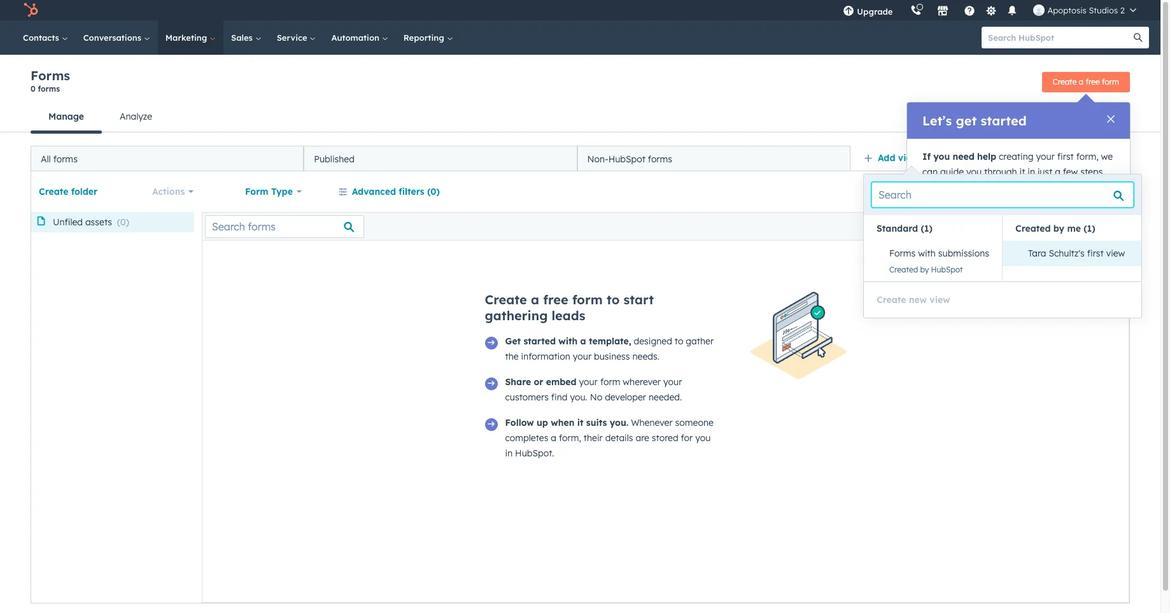 Task type: vqa. For each thing, say whether or not it's contained in the screenshot.
Created
yes



Task type: describe. For each thing, give the bounding box(es) containing it.
designed to gather the information your business needs.
[[505, 336, 714, 362]]

with inside 'forms with submissions created by hubspot'
[[919, 248, 936, 259]]

if
[[923, 151, 931, 162]]

or
[[534, 376, 544, 388]]

stored
[[652, 433, 679, 444]]

it inside creating your first form, we can guide you through it in just a few steps.
[[1020, 166, 1026, 178]]

unfiled
[[53, 217, 83, 228]]

to inside create a free form to start gathering leads
[[607, 292, 620, 308]]

designed
[[634, 336, 673, 347]]

by inside button
[[1054, 223, 1065, 234]]

apoptosis studios 2 button
[[1026, 0, 1145, 20]]

forms for forms 0 forms
[[31, 68, 70, 83]]

hubspot inside "non-hubspot forms" button
[[609, 153, 646, 165]]

tara schultz image
[[1034, 4, 1046, 16]]

you inside the whenever someone completes a form, their details are stored for you in hubspot.
[[696, 433, 711, 444]]

form, inside the whenever someone completes a form, their details are stored for you in hubspot.
[[559, 433, 582, 444]]

up
[[537, 417, 548, 429]]

standard (1)
[[877, 223, 933, 234]]

share
[[505, 376, 531, 388]]

forms 0 forms
[[31, 68, 70, 94]]

0 inside forms 0 forms
[[31, 84, 36, 94]]

marketing
[[166, 32, 210, 43]]

views
[[989, 152, 1014, 164]]

free for create a free form to start gathering leads
[[543, 292, 569, 308]]

follow
[[505, 417, 534, 429]]

forms with submissions button
[[877, 241, 1003, 266]]

your inside creating your first form, we can guide you through it in just a few steps.
[[1037, 151, 1055, 162]]

help
[[978, 151, 997, 162]]

1 horizontal spatial you
[[934, 151, 951, 162]]

form type button
[[237, 179, 310, 204]]

hubspot link
[[15, 3, 48, 18]]

7
[[1011, 192, 1016, 203]]

create a free form button
[[1043, 72, 1131, 92]]

form
[[245, 186, 269, 197]]

form for create a free form
[[1103, 77, 1120, 86]]

it should take about 7 minutes.
[[923, 192, 1054, 203]]

manage button
[[31, 101, 102, 133]]

hubspot image
[[23, 3, 38, 18]]

sales link
[[224, 20, 269, 55]]

tara schultz's first view
[[1029, 248, 1126, 259]]

apoptosis
[[1048, 5, 1087, 15]]

create for create a free form
[[1053, 77, 1077, 86]]

tara
[[1029, 248, 1047, 259]]

advanced filters (0)
[[352, 186, 440, 197]]

1 horizontal spatial started
[[981, 113, 1027, 129]]

we
[[1102, 151, 1114, 162]]

created inside 'forms with submissions created by hubspot'
[[890, 265, 919, 275]]

search button
[[1128, 27, 1150, 48]]

the
[[505, 351, 519, 362]]

forms for non-
[[648, 153, 673, 165]]

actions button
[[144, 179, 194, 204]]

actions
[[152, 186, 185, 197]]

published
[[314, 153, 355, 165]]

developer
[[605, 392, 647, 403]]

add view (3/50)
[[878, 152, 950, 164]]

reporting link
[[396, 20, 461, 55]]

apoptosis studios 2
[[1048, 5, 1126, 15]]

guide
[[941, 166, 964, 178]]

forms for forms
[[38, 84, 60, 94]]

new
[[909, 294, 927, 306]]

create a free form
[[1053, 77, 1120, 86]]

a inside button
[[1079, 77, 1084, 86]]

non-hubspot forms button
[[577, 146, 851, 171]]

your up no
[[579, 376, 598, 388]]

created by me (1) button
[[1003, 218, 1142, 240]]

)
[[126, 217, 129, 228]]

non‑hubspot
[[1039, 110, 1100, 122]]

created inside created by me (1) button
[[1016, 223, 1051, 234]]

it
[[923, 192, 930, 203]]

marketplaces image
[[938, 6, 949, 17]]

upgrade
[[858, 6, 893, 17]]

published button
[[304, 146, 577, 171]]

view inside tara schultz's first view button
[[1107, 248, 1126, 259]]

analyze button
[[102, 101, 170, 132]]

first for schultz's
[[1088, 248, 1104, 259]]

help image
[[965, 6, 976, 17]]

non-
[[588, 153, 609, 165]]

whenever someone completes a form, their details are stored for you in hubspot.
[[505, 417, 714, 459]]

folders
[[1080, 153, 1110, 165]]

service
[[277, 32, 310, 43]]

calling icon image
[[911, 5, 923, 17]]

information
[[521, 351, 571, 362]]

in inside creating your first form, we can guide you through it in just a few steps.
[[1028, 166, 1036, 178]]

leads
[[552, 308, 586, 324]]

let's get started
[[923, 113, 1027, 129]]

need
[[953, 151, 975, 162]]

hubspot.
[[515, 448, 555, 459]]

share or embed
[[505, 376, 577, 388]]

filters
[[399, 186, 425, 197]]

you inside creating your first form, we can guide you through it in just a few steps.
[[967, 166, 982, 178]]

create for create folder
[[39, 186, 68, 197]]

forms banner
[[31, 68, 1131, 101]]

non‑hubspot forms button
[[1026, 108, 1131, 125]]

me
[[1068, 223, 1082, 234]]

create folder button
[[39, 186, 98, 197]]

in inside the whenever someone completes a form, their details are stored for you in hubspot.
[[505, 448, 513, 459]]

to inside designed to gather the information your business needs.
[[675, 336, 684, 347]]

advanced filters (0) button
[[330, 179, 448, 204]]

all for all forms
[[41, 153, 51, 165]]

all forms
[[41, 153, 78, 165]]

calling icon button
[[906, 2, 928, 18]]

1 vertical spatial it
[[578, 417, 584, 429]]

follow up when it suits you.
[[505, 417, 629, 429]]

a inside the whenever someone completes a form, their details are stored for you in hubspot.
[[551, 433, 557, 444]]

Search HubSpot search field
[[982, 27, 1138, 48]]



Task type: locate. For each thing, give the bounding box(es) containing it.
menu item
[[902, 0, 905, 20]]

hubspot inside 'forms with submissions created by hubspot'
[[932, 265, 963, 275]]

1 vertical spatial view
[[1107, 248, 1126, 259]]

create up get
[[485, 292, 527, 308]]

non-hubspot forms
[[588, 153, 673, 165]]

details
[[606, 433, 634, 444]]

to
[[607, 292, 620, 308], [675, 336, 684, 347]]

standard
[[877, 223, 919, 234]]

all inside button
[[41, 153, 51, 165]]

take
[[963, 192, 981, 203]]

first right schultz's
[[1088, 248, 1104, 259]]

type
[[271, 186, 293, 197]]

free
[[1086, 77, 1101, 86], [543, 292, 569, 308]]

you. up details
[[610, 417, 629, 429]]

view right schultz's
[[1107, 248, 1126, 259]]

1 vertical spatial started
[[524, 336, 556, 347]]

1 vertical spatial form,
[[559, 433, 582, 444]]

1 horizontal spatial all
[[975, 152, 987, 164]]

1 horizontal spatial to
[[675, 336, 684, 347]]

through
[[985, 166, 1018, 178]]

1 vertical spatial created
[[890, 265, 919, 275]]

0 vertical spatial form,
[[1077, 151, 1099, 162]]

1 vertical spatial with
[[559, 336, 578, 347]]

a up non‑hubspot forms on the right top
[[1079, 77, 1084, 86]]

forms down standard (1)
[[890, 248, 916, 259]]

free up non‑hubspot forms on the right top
[[1086, 77, 1101, 86]]

(
[[117, 217, 120, 228]]

when
[[551, 417, 575, 429]]

(1)
[[921, 223, 933, 234], [1084, 223, 1096, 234]]

suits
[[587, 417, 607, 429]]

2 (1) from the left
[[1084, 223, 1096, 234]]

a inside creating your first form, we can guide you through it in just a few steps.
[[1056, 166, 1061, 178]]

free inside create a free form to start gathering leads
[[543, 292, 569, 308]]

(1) inside button
[[1084, 223, 1096, 234]]

non‑hubspot forms
[[1039, 110, 1131, 122]]

business
[[594, 351, 630, 362]]

view
[[899, 152, 919, 164], [1107, 248, 1126, 259], [930, 294, 951, 306]]

all for all views
[[975, 152, 987, 164]]

1 vertical spatial 0
[[120, 217, 126, 228]]

1 (1) from the left
[[921, 223, 933, 234]]

created up create new view
[[890, 265, 919, 275]]

submissions
[[939, 248, 990, 259]]

0 horizontal spatial started
[[524, 336, 556, 347]]

1 vertical spatial by
[[921, 265, 930, 275]]

advanced
[[352, 186, 396, 197]]

contacts link
[[15, 20, 76, 55]]

form up 'close' 'icon'
[[1103, 77, 1120, 86]]

view inside create new view button
[[930, 294, 951, 306]]

1 horizontal spatial free
[[1086, 77, 1101, 86]]

form
[[1103, 77, 1120, 86], [573, 292, 603, 308], [601, 376, 621, 388]]

manage
[[48, 111, 84, 122]]

you down need
[[967, 166, 982, 178]]

first for your
[[1058, 151, 1074, 162]]

create
[[1053, 77, 1077, 86], [39, 186, 68, 197], [485, 292, 527, 308], [877, 294, 907, 306]]

0 vertical spatial to
[[607, 292, 620, 308]]

1 horizontal spatial hubspot
[[932, 265, 963, 275]]

(1) inside button
[[921, 223, 933, 234]]

in down completes
[[505, 448, 513, 459]]

0 vertical spatial forms
[[31, 68, 70, 83]]

forms up we
[[1103, 110, 1131, 122]]

it down creating
[[1020, 166, 1026, 178]]

to left start
[[607, 292, 620, 308]]

0 horizontal spatial to
[[607, 292, 620, 308]]

2
[[1121, 5, 1126, 15]]

2 horizontal spatial view
[[1107, 248, 1126, 259]]

0 vertical spatial it
[[1020, 166, 1026, 178]]

form, up steps. at the right top
[[1077, 151, 1099, 162]]

get
[[956, 113, 977, 129]]

0 vertical spatial in
[[1028, 166, 1036, 178]]

you right if
[[934, 151, 951, 162]]

create up non‑hubspot
[[1053, 77, 1077, 86]]

forms down contacts link
[[31, 68, 70, 83]]

you. inside your form wherever your customers find you. no developer needed.
[[570, 392, 588, 403]]

0 horizontal spatial forms
[[31, 68, 70, 83]]

(3/50)
[[922, 152, 950, 164]]

0 horizontal spatial free
[[543, 292, 569, 308]]

add
[[878, 152, 896, 164]]

you. left no
[[570, 392, 588, 403]]

0 vertical spatial created
[[1016, 223, 1051, 234]]

form up the get started with a template,
[[573, 292, 603, 308]]

0 horizontal spatial view
[[899, 152, 919, 164]]

1 horizontal spatial it
[[1020, 166, 1026, 178]]

1 horizontal spatial with
[[919, 248, 936, 259]]

form, inside creating your first form, we can guide you through it in just a few steps.
[[1077, 151, 1099, 162]]

studios
[[1090, 5, 1119, 15]]

free for create a free form
[[1086, 77, 1101, 86]]

list box containing standard (1)
[[864, 215, 1142, 282]]

1 horizontal spatial first
[[1088, 248, 1104, 259]]

with down standard (1) button
[[919, 248, 936, 259]]

1 vertical spatial to
[[675, 336, 684, 347]]

a left leads
[[531, 292, 540, 308]]

marketplaces button
[[930, 0, 957, 20]]

creating your first form, we can guide you through it in just a few steps.
[[923, 151, 1114, 178]]

0 vertical spatial free
[[1086, 77, 1101, 86]]

a left template,
[[581, 336, 586, 347]]

your up 'needed.'
[[664, 376, 682, 388]]

all forms button
[[31, 146, 304, 171]]

1 vertical spatial form
[[573, 292, 603, 308]]

create folder
[[39, 186, 98, 197]]

your
[[1037, 151, 1055, 162], [573, 351, 592, 362], [579, 376, 598, 388], [664, 376, 682, 388]]

0 vertical spatial with
[[919, 248, 936, 259]]

in left just
[[1028, 166, 1036, 178]]

your up just
[[1037, 151, 1055, 162]]

0 vertical spatial form
[[1103, 77, 1120, 86]]

completes
[[505, 433, 549, 444]]

with
[[919, 248, 936, 259], [559, 336, 578, 347]]

you right for
[[696, 433, 711, 444]]

all views
[[975, 152, 1014, 164]]

first
[[1058, 151, 1074, 162], [1088, 248, 1104, 259]]

navigation containing manage
[[31, 101, 170, 133]]

a right just
[[1056, 166, 1061, 178]]

started up information
[[524, 336, 556, 347]]

0 horizontal spatial you.
[[570, 392, 588, 403]]

conversations link
[[76, 20, 158, 55]]

add view (3/50) button
[[856, 145, 967, 171]]

first inside creating your first form, we can guide you through it in just a few steps.
[[1058, 151, 1074, 162]]

(1) right me
[[1084, 223, 1096, 234]]

1 vertical spatial free
[[543, 292, 569, 308]]

create inside button
[[877, 294, 907, 306]]

folder
[[71, 186, 98, 197]]

all views link
[[967, 145, 1022, 171]]

notifications image
[[1007, 6, 1019, 17]]

someone
[[676, 417, 714, 429]]

(1) up forms with submissions button
[[921, 223, 933, 234]]

form for create a free form to start gathering leads
[[573, 292, 603, 308]]

schultz's
[[1049, 248, 1085, 259]]

all
[[975, 152, 987, 164], [41, 153, 51, 165]]

create inside button
[[1053, 77, 1077, 86]]

start
[[624, 292, 654, 308]]

view left if
[[899, 152, 919, 164]]

1 horizontal spatial created
[[1016, 223, 1051, 234]]

free up the get started with a template,
[[543, 292, 569, 308]]

1 horizontal spatial (1)
[[1084, 223, 1096, 234]]

creating
[[999, 151, 1034, 162]]

minutes.
[[1018, 192, 1054, 203]]

0 horizontal spatial first
[[1058, 151, 1074, 162]]

reporting
[[404, 32, 447, 43]]

0 horizontal spatial with
[[559, 336, 578, 347]]

form inside create a free form to start gathering leads
[[573, 292, 603, 308]]

few
[[1064, 166, 1079, 178]]

navigation
[[31, 101, 170, 133]]

0 vertical spatial view
[[899, 152, 919, 164]]

form inside your form wherever your customers find you. no developer needed.
[[601, 376, 621, 388]]

view right new
[[930, 294, 951, 306]]

1 horizontal spatial you.
[[610, 417, 629, 429]]

0 horizontal spatial you
[[696, 433, 711, 444]]

conversations
[[83, 32, 144, 43]]

view inside add view (3/50) popup button
[[899, 152, 919, 164]]

1 vertical spatial first
[[1088, 248, 1104, 259]]

form type
[[245, 186, 293, 197]]

with down leads
[[559, 336, 578, 347]]

automation
[[332, 32, 382, 43]]

forms right non-
[[648, 153, 673, 165]]

a inside create a free form to start gathering leads
[[531, 292, 540, 308]]

0 vertical spatial you
[[934, 151, 951, 162]]

a
[[1079, 77, 1084, 86], [1056, 166, 1061, 178], [531, 292, 540, 308], [581, 336, 586, 347], [551, 433, 557, 444]]

settings link
[[984, 4, 1000, 17]]

create a free form to start gathering leads
[[485, 292, 654, 324]]

form, down the follow up when it suits you.
[[559, 433, 582, 444]]

by up new
[[921, 265, 930, 275]]

0 horizontal spatial 0
[[31, 84, 36, 94]]

contacts
[[23, 32, 62, 43]]

0 horizontal spatial all
[[41, 153, 51, 165]]

first inside button
[[1088, 248, 1104, 259]]

form inside button
[[1103, 77, 1120, 86]]

0 vertical spatial hubspot
[[609, 153, 646, 165]]

0 vertical spatial 0
[[31, 84, 36, 94]]

find
[[552, 392, 568, 403]]

0 right the assets
[[120, 217, 126, 228]]

0 vertical spatial you.
[[570, 392, 588, 403]]

by left me
[[1054, 223, 1065, 234]]

0 horizontal spatial it
[[578, 417, 584, 429]]

2 vertical spatial view
[[930, 294, 951, 306]]

no
[[590, 392, 603, 403]]

0 horizontal spatial in
[[505, 448, 513, 459]]

embed
[[546, 376, 577, 388]]

marketing link
[[158, 20, 224, 55]]

forms
[[38, 84, 60, 94], [53, 153, 78, 165], [648, 153, 673, 165]]

needs.
[[633, 351, 660, 362]]

gather
[[686, 336, 714, 347]]

forms inside forms 0 forms
[[38, 84, 60, 94]]

1 horizontal spatial form,
[[1077, 151, 1099, 162]]

1 vertical spatial forms
[[1103, 110, 1131, 122]]

0 vertical spatial first
[[1058, 151, 1074, 162]]

0 vertical spatial started
[[981, 113, 1027, 129]]

to left gather
[[675, 336, 684, 347]]

Search forms search field
[[205, 215, 364, 238]]

your form wherever your customers find you. no developer needed.
[[505, 376, 682, 403]]

forms up the manage
[[38, 84, 60, 94]]

your inside designed to gather the information your business needs.
[[573, 351, 592, 362]]

forms for forms with submissions created by hubspot
[[890, 248, 916, 259]]

hubspot
[[609, 153, 646, 165], [932, 265, 963, 275]]

0 horizontal spatial form,
[[559, 433, 582, 444]]

form up no
[[601, 376, 621, 388]]

2 horizontal spatial you
[[967, 166, 982, 178]]

2 vertical spatial form
[[601, 376, 621, 388]]

create new view button
[[877, 292, 951, 308]]

should
[[933, 192, 960, 203]]

menu
[[835, 0, 1146, 20]]

free inside button
[[1086, 77, 1101, 86]]

created
[[1016, 223, 1051, 234], [890, 265, 919, 275]]

create for create new view
[[877, 294, 907, 306]]

create inside create a free form to start gathering leads
[[485, 292, 527, 308]]

list box
[[864, 215, 1142, 282]]

2 vertical spatial forms
[[890, 248, 916, 259]]

2 horizontal spatial forms
[[1103, 110, 1131, 122]]

forms inside 'forms with submissions created by hubspot'
[[890, 248, 916, 259]]

automation link
[[324, 20, 396, 55]]

a down when
[[551, 433, 557, 444]]

1 horizontal spatial by
[[1054, 223, 1065, 234]]

by inside 'forms with submissions created by hubspot'
[[921, 265, 930, 275]]

Search search field
[[872, 182, 1134, 208]]

search image
[[1134, 33, 1143, 42]]

service link
[[269, 20, 324, 55]]

are
[[636, 433, 650, 444]]

1 vertical spatial in
[[505, 448, 513, 459]]

create left folder
[[39, 186, 68, 197]]

1 horizontal spatial in
[[1028, 166, 1036, 178]]

get
[[505, 336, 521, 347]]

your down the get started with a template,
[[573, 351, 592, 362]]

1 horizontal spatial view
[[930, 294, 951, 306]]

forms up create folder in the top left of the page
[[53, 153, 78, 165]]

0 horizontal spatial (1)
[[921, 223, 933, 234]]

0 vertical spatial by
[[1054, 223, 1065, 234]]

created up tara
[[1016, 223, 1051, 234]]

0 horizontal spatial hubspot
[[609, 153, 646, 165]]

assets
[[85, 217, 112, 228]]

0 up the manage button
[[31, 84, 36, 94]]

2 vertical spatial you
[[696, 433, 711, 444]]

created by me (1)
[[1016, 223, 1096, 234]]

1 vertical spatial you
[[967, 166, 982, 178]]

forms inside button
[[1103, 110, 1131, 122]]

started up views
[[981, 113, 1027, 129]]

first up the few at the right top of page
[[1058, 151, 1074, 162]]

upgrade image
[[844, 6, 855, 17]]

notifications button
[[1002, 0, 1024, 20]]

it left suits
[[578, 417, 584, 429]]

1 vertical spatial hubspot
[[932, 265, 963, 275]]

1 vertical spatial you.
[[610, 417, 629, 429]]

create for create a free form to start gathering leads
[[485, 292, 527, 308]]

get started with a template,
[[505, 336, 632, 347]]

close image
[[1108, 115, 1115, 123]]

help button
[[960, 0, 981, 20]]

0 horizontal spatial created
[[890, 265, 919, 275]]

all up create folder button
[[41, 153, 51, 165]]

1 horizontal spatial 0
[[120, 217, 126, 228]]

forms inside banner
[[31, 68, 70, 83]]

all right need
[[975, 152, 987, 164]]

1 horizontal spatial forms
[[890, 248, 916, 259]]

can
[[923, 166, 938, 178]]

0 horizontal spatial by
[[921, 265, 930, 275]]

standard (1) button
[[864, 218, 1003, 240]]

settings image
[[986, 5, 998, 17]]

unfiled assets ( 0 )
[[53, 217, 129, 228]]

0
[[31, 84, 36, 94], [120, 217, 126, 228]]

menu containing apoptosis studios 2
[[835, 0, 1146, 20]]

create left new
[[877, 294, 907, 306]]



